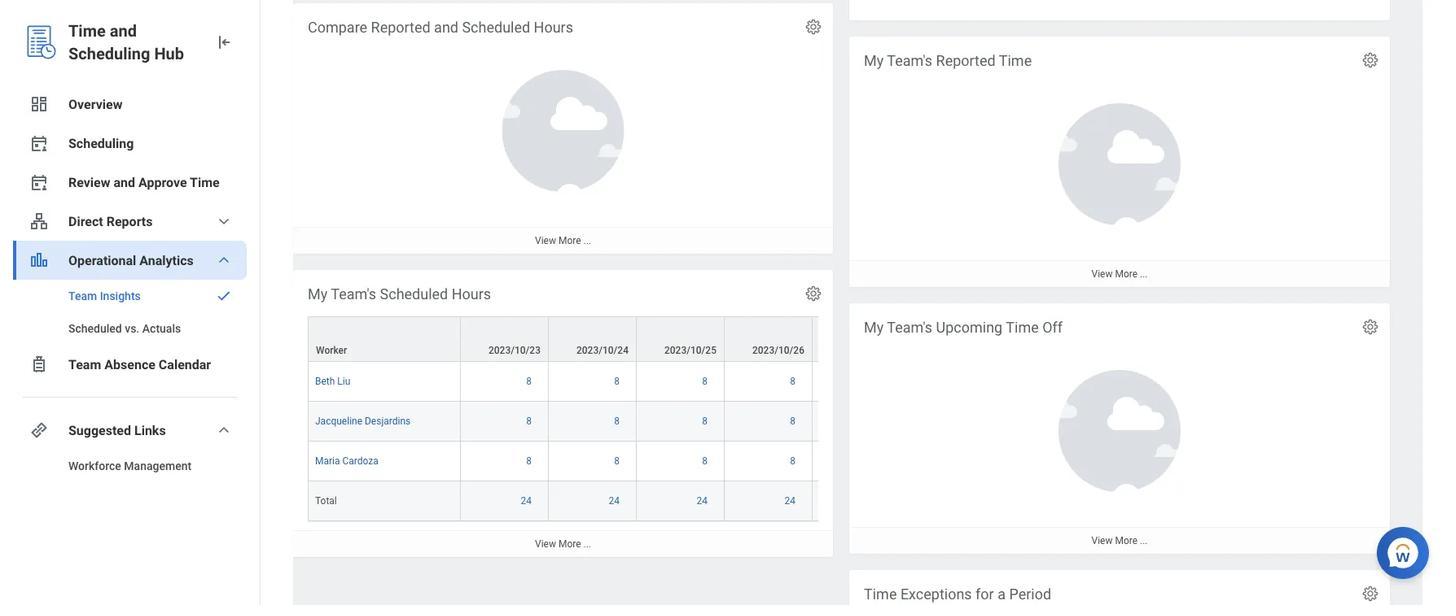 Task type: vqa. For each thing, say whether or not it's contained in the screenshot.
View More ...
yes



Task type: describe. For each thing, give the bounding box(es) containing it.
view more ... link for my team's upcoming time off
[[849, 528, 1390, 555]]

check image
[[214, 288, 234, 305]]

24 for 1st 24 button from the left
[[521, 496, 532, 507]]

view more ... link for my team's reported time
[[849, 261, 1390, 288]]

worker button
[[309, 318, 460, 362]]

beth liu link
[[315, 373, 350, 388]]

view team image
[[29, 212, 49, 231]]

total element
[[315, 493, 337, 507]]

scheduled vs. actuals
[[68, 322, 181, 335]]

row containing beth liu
[[308, 362, 944, 402]]

1 vertical spatial scheduled
[[380, 286, 448, 303]]

2023/10/23 button
[[461, 318, 548, 362]]

total
[[315, 496, 337, 507]]

jacqueline desjardins link
[[315, 413, 411, 428]]

more for my team's scheduled hours
[[559, 539, 581, 551]]

maria cardoza
[[315, 456, 378, 468]]

row containing total
[[308, 482, 944, 522]]

scheduling link
[[13, 124, 247, 163]]

compare reported and scheduled hours element
[[293, 3, 833, 254]]

off
[[1042, 320, 1063, 337]]

a
[[998, 587, 1006, 604]]

3 24 button from the left
[[697, 495, 710, 508]]

and for time and scheduling hub
[[110, 21, 137, 40]]

my for my team's reported time
[[864, 53, 884, 70]]

time exceptions for a period
[[864, 587, 1051, 604]]

link image
[[29, 421, 49, 441]]

... for compare reported and scheduled hours
[[583, 235, 591, 247]]

suggested links button
[[13, 411, 247, 450]]

management
[[124, 460, 191, 473]]

view more ... for my team's upcoming time off
[[1092, 536, 1148, 547]]

0 horizontal spatial reported
[[371, 19, 430, 36]]

navigation pane region
[[0, 0, 261, 606]]

view for my team's upcoming time off
[[1092, 536, 1113, 547]]

0 vertical spatial hours
[[534, 19, 573, 36]]

... for my team's reported time
[[1140, 269, 1148, 280]]

... for my team's scheduled hours
[[583, 539, 591, 551]]

configure my team's reported time image
[[1362, 51, 1379, 69]]

team absence calendar
[[68, 357, 211, 373]]

worker column header
[[308, 317, 461, 363]]

1 cell from the top
[[813, 362, 901, 402]]

direct reports
[[68, 214, 153, 229]]

configure my team's upcoming time off image
[[1362, 318, 1379, 336]]

my team's reported time element
[[849, 37, 1390, 288]]

upcoming
[[936, 320, 1003, 337]]

view more ... for compare reported and scheduled hours
[[535, 235, 591, 247]]

view more ... for my team's scheduled hours
[[535, 539, 591, 551]]

time inside time and scheduling hub
[[68, 21, 106, 40]]

worker
[[316, 345, 347, 357]]

operational analytics element
[[13, 280, 247, 345]]

vs.
[[125, 322, 139, 335]]

my team's upcoming time off
[[864, 320, 1063, 337]]

row containing maria cardoza
[[308, 442, 944, 482]]

jacqueline desjardins
[[315, 416, 411, 428]]

workforce management link
[[13, 450, 247, 483]]

period
[[1009, 587, 1051, 604]]

team's for reported
[[887, 53, 932, 70]]

24 for fourth 24 button from left
[[785, 496, 796, 507]]

2 horizontal spatial scheduled
[[462, 19, 530, 36]]

4 cell from the top
[[813, 482, 901, 522]]

my for my team's upcoming time off
[[864, 320, 884, 337]]

workforce management
[[68, 460, 191, 473]]

suggested links
[[68, 423, 166, 439]]

chevron down small image for analytics
[[214, 251, 234, 270]]

view for compare reported and scheduled hours
[[535, 235, 556, 247]]

my for my team's scheduled hours
[[308, 286, 328, 303]]

direct
[[68, 214, 103, 229]]

2023/10/23
[[489, 345, 541, 357]]

review and approve time link
[[13, 163, 247, 202]]

configure my team's scheduled hours image
[[805, 285, 822, 303]]

2023/10/25
[[664, 345, 717, 357]]

view more ... for my team's reported time
[[1092, 269, 1148, 280]]

team insights link
[[13, 280, 247, 313]]

1 vertical spatial reported
[[936, 53, 996, 70]]

calendar
[[159, 357, 211, 373]]

2023/10/26 button
[[725, 318, 812, 362]]

analytics
[[140, 253, 194, 268]]

time and scheduling hub
[[68, 21, 184, 63]]

my team's reported time
[[864, 53, 1032, 70]]

jacqueline
[[315, 416, 362, 428]]

configure time exceptions for a period image
[[1362, 585, 1379, 603]]



Task type: locate. For each thing, give the bounding box(es) containing it.
4 24 from the left
[[785, 496, 796, 507]]

hub
[[154, 44, 184, 63]]

reported
[[371, 19, 430, 36], [936, 53, 996, 70]]

3 cell from the top
[[813, 442, 901, 482]]

transformation import image
[[214, 33, 234, 52]]

scheduling up overview
[[68, 44, 150, 63]]

my team's scheduled hours
[[308, 286, 491, 303]]

beth
[[315, 376, 335, 388]]

more inside my team's reported time element
[[1115, 269, 1138, 280]]

chevron down small image inside direct reports dropdown button
[[214, 212, 234, 231]]

1 24 button from the left
[[521, 495, 534, 508]]

hours
[[534, 19, 573, 36], [452, 286, 491, 303]]

row containing worker
[[308, 317, 944, 363]]

1 horizontal spatial hours
[[534, 19, 573, 36]]

chevron down small image for reports
[[214, 212, 234, 231]]

8 button
[[526, 375, 534, 389], [614, 375, 622, 389], [702, 375, 710, 389], [790, 375, 798, 389], [526, 415, 534, 428], [614, 415, 622, 428], [702, 415, 710, 428], [790, 415, 798, 428], [526, 455, 534, 468], [614, 455, 622, 468], [702, 455, 710, 468], [790, 455, 798, 468]]

approve
[[138, 175, 187, 190]]

24 for third 24 button from right
[[609, 496, 620, 507]]

2023/10/26 column header
[[725, 317, 813, 363]]

time and scheduling hub element
[[68, 20, 201, 65]]

more inside compare reported and scheduled hours element
[[559, 235, 581, 247]]

view more ... link for my team's scheduled hours
[[293, 531, 833, 558]]

... inside my team's reported time element
[[1140, 269, 1148, 280]]

view more ... link for compare reported and scheduled hours
[[293, 227, 833, 254]]

time
[[68, 21, 106, 40], [999, 53, 1032, 70], [190, 175, 220, 190], [1006, 320, 1039, 337], [864, 587, 897, 604]]

task timeoff image
[[29, 355, 49, 375]]

chevron down small image inside operational analytics dropdown button
[[214, 251, 234, 270]]

scheduling
[[68, 44, 150, 63], [68, 136, 134, 151]]

2023/10/23 column header
[[461, 317, 549, 363]]

2 24 from the left
[[609, 496, 620, 507]]

8
[[526, 376, 532, 388], [614, 376, 620, 388], [702, 376, 708, 388], [790, 376, 796, 388], [526, 416, 532, 428], [614, 416, 620, 428], [702, 416, 708, 428], [790, 416, 796, 428], [526, 456, 532, 468], [614, 456, 620, 468], [702, 456, 708, 468], [790, 456, 796, 468]]

2 24 button from the left
[[609, 495, 622, 508]]

view more ...
[[535, 235, 591, 247], [1092, 269, 1148, 280], [1092, 536, 1148, 547], [535, 539, 591, 551]]

1 horizontal spatial scheduled
[[380, 286, 448, 303]]

chevron down small image
[[214, 212, 234, 231], [214, 251, 234, 270], [214, 421, 234, 441]]

... for my team's upcoming time off
[[1140, 536, 1148, 547]]

1 vertical spatial team
[[68, 357, 101, 373]]

more for my team's reported time
[[1115, 269, 1138, 280]]

view more ... link
[[293, 227, 833, 254], [849, 261, 1390, 288], [849, 528, 1390, 555], [293, 531, 833, 558]]

insights
[[100, 289, 141, 303]]

scheduled vs. actuals link
[[13, 313, 247, 345]]

2 vertical spatial team's
[[887, 320, 932, 337]]

1 vertical spatial team's
[[331, 286, 376, 303]]

and
[[434, 19, 458, 36], [110, 21, 137, 40], [114, 175, 135, 190]]

team absence calendar link
[[13, 345, 247, 384]]

1 vertical spatial chevron down small image
[[214, 251, 234, 270]]

view for my team's reported time
[[1092, 269, 1113, 280]]

view inside my team's reported time element
[[1092, 269, 1113, 280]]

workforce
[[68, 460, 121, 473]]

and inside time and scheduling hub
[[110, 21, 137, 40]]

operational
[[68, 253, 136, 268]]

view for my team's scheduled hours
[[535, 539, 556, 551]]

maria
[[315, 456, 340, 468]]

0 vertical spatial scheduling
[[68, 44, 150, 63]]

24
[[521, 496, 532, 507], [609, 496, 620, 507], [697, 496, 708, 507], [785, 496, 796, 507]]

scheduled
[[462, 19, 530, 36], [380, 286, 448, 303], [68, 322, 122, 335]]

5 row from the top
[[308, 482, 944, 522]]

suggested
[[68, 423, 131, 439]]

1 vertical spatial hours
[[452, 286, 491, 303]]

more inside my team's upcoming time off element
[[1115, 536, 1138, 547]]

overview link
[[13, 85, 247, 124]]

team's for upcoming
[[887, 320, 932, 337]]

compare reported and scheduled hours
[[308, 19, 573, 36]]

0 vertical spatial team
[[68, 289, 97, 303]]

compare
[[308, 19, 367, 36]]

cardoza
[[342, 456, 378, 468]]

4 24 button from the left
[[785, 495, 798, 508]]

operational analytics
[[68, 253, 194, 268]]

4 row from the top
[[308, 442, 944, 482]]

0 vertical spatial chevron down small image
[[214, 212, 234, 231]]

view inside compare reported and scheduled hours element
[[535, 235, 556, 247]]

team
[[68, 289, 97, 303], [68, 357, 101, 373]]

2023/10/24 button
[[549, 318, 636, 362]]

... inside my team's upcoming time off element
[[1140, 536, 1148, 547]]

view more ... inside my team's upcoming time off element
[[1092, 536, 1148, 547]]

2 chevron down small image from the top
[[214, 251, 234, 270]]

2 vertical spatial chevron down small image
[[214, 421, 234, 441]]

...
[[583, 235, 591, 247], [1140, 269, 1148, 280], [1140, 536, 1148, 547], [583, 539, 591, 551]]

team's
[[887, 53, 932, 70], [331, 286, 376, 303], [887, 320, 932, 337]]

0 vertical spatial my
[[864, 53, 884, 70]]

1 vertical spatial scheduling
[[68, 136, 134, 151]]

team's for scheduled
[[331, 286, 376, 303]]

time for my team's reported time
[[999, 53, 1032, 70]]

24 for third 24 button from the left
[[697, 496, 708, 507]]

team inside operational analytics element
[[68, 289, 97, 303]]

3 chevron down small image from the top
[[214, 421, 234, 441]]

my
[[864, 53, 884, 70], [308, 286, 328, 303], [864, 320, 884, 337]]

my team's upcoming time off element
[[849, 304, 1390, 555]]

operational analytics button
[[13, 241, 247, 280]]

review
[[68, 175, 110, 190]]

time for my team's upcoming time off
[[1006, 320, 1039, 337]]

review and approve time
[[68, 175, 220, 190]]

2 team from the top
[[68, 357, 101, 373]]

time for review and approve time
[[190, 175, 220, 190]]

24 button
[[521, 495, 534, 508], [609, 495, 622, 508], [697, 495, 710, 508], [785, 495, 798, 508]]

team insights
[[68, 289, 141, 303]]

configure compare reported and scheduled hours image
[[805, 18, 822, 36]]

cell
[[813, 362, 901, 402], [813, 402, 901, 442], [813, 442, 901, 482], [813, 482, 901, 522]]

2 row from the top
[[308, 362, 944, 402]]

calendar user solid image
[[29, 173, 49, 192]]

direct reports button
[[13, 202, 247, 241]]

maria cardoza link
[[315, 453, 378, 468]]

1 24 from the left
[[521, 496, 532, 507]]

reports
[[106, 214, 153, 229]]

more inside my team's scheduled hours element
[[559, 539, 581, 551]]

more for my team's upcoming time off
[[1115, 536, 1138, 547]]

1 scheduling from the top
[[68, 44, 150, 63]]

actuals
[[142, 322, 181, 335]]

my team's scheduled hours element
[[293, 270, 944, 558]]

row
[[308, 317, 944, 363], [308, 362, 944, 402], [308, 402, 944, 442], [308, 442, 944, 482], [308, 482, 944, 522]]

links
[[134, 423, 166, 439]]

2023/10/24 column header
[[549, 317, 637, 363]]

view more ... inside compare reported and scheduled hours element
[[535, 235, 591, 247]]

3 24 from the left
[[697, 496, 708, 507]]

2 scheduling from the top
[[68, 136, 134, 151]]

2023/10/25 button
[[637, 318, 724, 362]]

0 horizontal spatial scheduled
[[68, 322, 122, 335]]

team for team absence calendar
[[68, 357, 101, 373]]

2023/10/24
[[576, 345, 629, 357]]

... inside compare reported and scheduled hours element
[[583, 235, 591, 247]]

1 chevron down small image from the top
[[214, 212, 234, 231]]

1 horizontal spatial reported
[[936, 53, 996, 70]]

view inside my team's upcoming time off element
[[1092, 536, 1113, 547]]

chevron down small image for links
[[214, 421, 234, 441]]

row containing jacqueline desjardins
[[308, 402, 944, 442]]

dashboard image
[[29, 94, 49, 114]]

0 vertical spatial scheduled
[[462, 19, 530, 36]]

more
[[559, 235, 581, 247], [1115, 269, 1138, 280], [1115, 536, 1138, 547], [559, 539, 581, 551]]

view inside my team's scheduled hours element
[[535, 539, 556, 551]]

desjardins
[[365, 416, 411, 428]]

overview
[[68, 96, 122, 112]]

0 horizontal spatial hours
[[452, 286, 491, 303]]

2023/10/25 column header
[[637, 317, 725, 363]]

1 row from the top
[[308, 317, 944, 363]]

beth liu
[[315, 376, 350, 388]]

liu
[[337, 376, 350, 388]]

2023/10/26
[[752, 345, 805, 357]]

scheduled inside 'link'
[[68, 322, 122, 335]]

view more ... inside my team's reported time element
[[1092, 269, 1148, 280]]

team for team insights
[[68, 289, 97, 303]]

view
[[535, 235, 556, 247], [1092, 269, 1113, 280], [1092, 536, 1113, 547], [535, 539, 556, 551]]

more for compare reported and scheduled hours
[[559, 235, 581, 247]]

calendar user solid image
[[29, 134, 49, 153]]

chart image
[[29, 251, 49, 270]]

2 vertical spatial scheduled
[[68, 322, 122, 335]]

view more ... inside my team's scheduled hours element
[[535, 539, 591, 551]]

scheduling inside time and scheduling hub
[[68, 44, 150, 63]]

1 vertical spatial my
[[308, 286, 328, 303]]

1 team from the top
[[68, 289, 97, 303]]

scheduling inside scheduling link
[[68, 136, 134, 151]]

2 cell from the top
[[813, 402, 901, 442]]

0 vertical spatial reported
[[371, 19, 430, 36]]

... inside my team's scheduled hours element
[[583, 539, 591, 551]]

0 vertical spatial team's
[[887, 53, 932, 70]]

scheduling down overview
[[68, 136, 134, 151]]

and for review and approve time
[[114, 175, 135, 190]]

team left absence
[[68, 357, 101, 373]]

team left insights at the left of the page
[[68, 289, 97, 303]]

absence
[[104, 357, 155, 373]]

for
[[976, 587, 994, 604]]

3 row from the top
[[308, 402, 944, 442]]

2 vertical spatial my
[[864, 320, 884, 337]]

exceptions
[[901, 587, 972, 604]]



